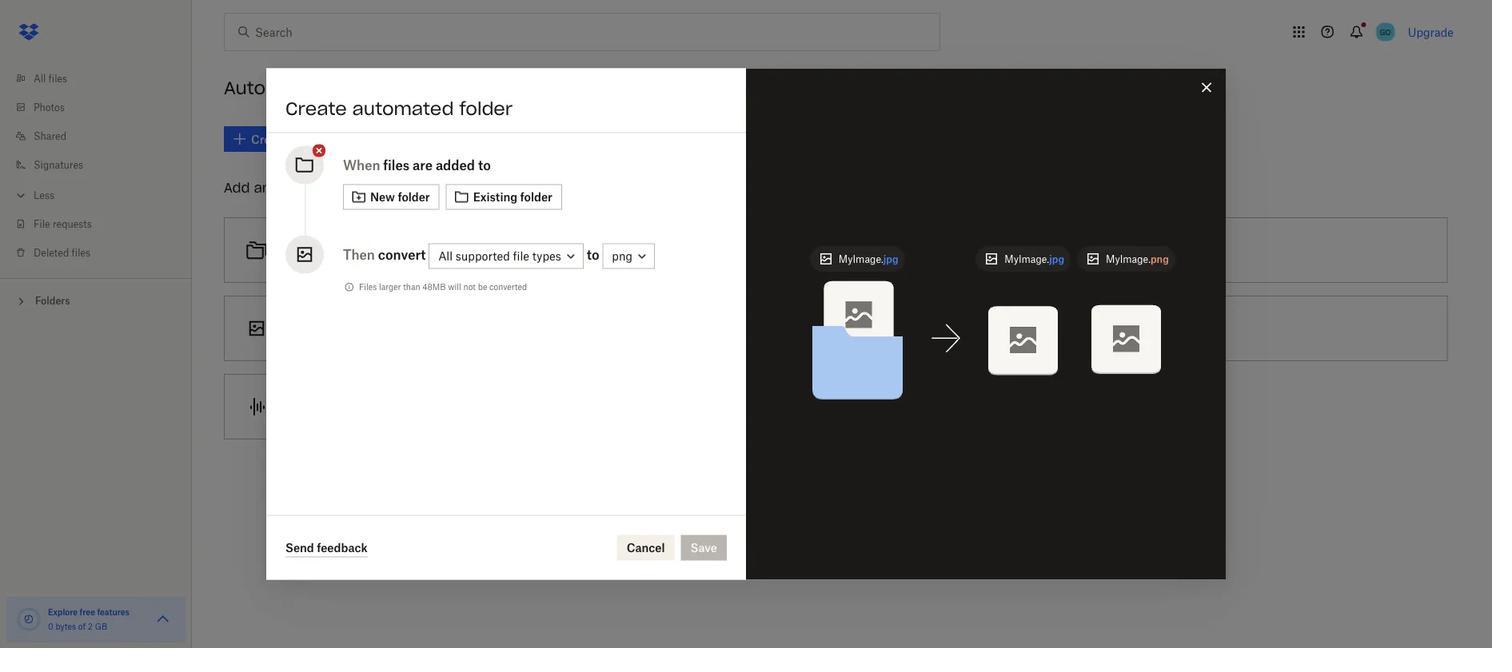 Task type: locate. For each thing, give the bounding box(es) containing it.
all files link
[[13, 64, 192, 93]]

send feedback
[[286, 541, 368, 555]]

add an automation
[[224, 180, 352, 196]]

files are added to
[[383, 157, 491, 173]]

folder up added
[[459, 97, 513, 120]]

converted
[[490, 282, 527, 292]]

to left pdfs
[[1183, 244, 1194, 257]]

choose a file format to convert videos to button
[[630, 290, 1042, 368]]

1 horizontal spatial a
[[722, 244, 728, 257]]

dropbox image
[[13, 16, 45, 48]]

file
[[34, 218, 50, 230]]

0 horizontal spatial choose
[[289, 244, 329, 257]]

convert files to pdfs button
[[1042, 211, 1454, 290]]

0 vertical spatial choose
[[289, 244, 329, 257]]

to right format
[[811, 322, 822, 336]]

folder for new folder
[[398, 190, 430, 204]]

a for file
[[744, 322, 750, 336]]

0 horizontal spatial file
[[513, 249, 530, 263]]

files left are
[[383, 157, 410, 173]]

png inside 'popup button'
[[612, 249, 633, 263]]

1 vertical spatial file
[[753, 322, 770, 336]]

0 horizontal spatial a
[[332, 244, 338, 257]]

choose left format
[[701, 322, 741, 336]]

0 horizontal spatial myimage. jpg
[[839, 253, 899, 265]]

choose a category to sort files by button
[[218, 211, 630, 290]]

all for all files
[[34, 72, 46, 84]]

files right deleted
[[72, 247, 90, 259]]

0 vertical spatial file
[[513, 249, 530, 263]]

automations
[[224, 77, 340, 99]]

files right unzip
[[1147, 322, 1169, 336]]

a left 'then'
[[332, 244, 338, 257]]

1 vertical spatial choose
[[701, 322, 741, 336]]

an
[[254, 180, 271, 196]]

files
[[48, 72, 67, 84], [383, 157, 410, 173], [427, 244, 449, 257], [828, 244, 850, 257], [1158, 244, 1180, 257], [72, 247, 90, 259], [1147, 322, 1169, 336]]

all inside "popup button"
[[438, 249, 453, 263]]

photos link
[[13, 93, 192, 122]]

48mb
[[422, 282, 446, 292]]

jpg up videos
[[884, 253, 899, 265]]

all
[[34, 72, 46, 84], [438, 249, 453, 263]]

all up the files larger than 48mb will not be converted
[[438, 249, 453, 263]]

free
[[80, 607, 95, 617]]

1 vertical spatial convert
[[825, 322, 864, 336]]

1 horizontal spatial file
[[753, 322, 770, 336]]

a for category
[[332, 244, 338, 257]]

automation
[[275, 180, 352, 196]]

0 horizontal spatial myimage.
[[839, 253, 884, 265]]

0 vertical spatial convert
[[378, 247, 426, 262]]

file inside "popup button"
[[513, 249, 530, 263]]

1 horizontal spatial myimage.
[[1005, 253, 1050, 265]]

png right 'types'
[[612, 249, 633, 263]]

a right set
[[722, 244, 728, 257]]

file for a
[[753, 322, 770, 336]]

larger
[[379, 282, 401, 292]]

0 horizontal spatial png
[[612, 249, 633, 263]]

0 vertical spatial all
[[34, 72, 46, 84]]

a
[[332, 244, 338, 257], [722, 244, 728, 257], [744, 322, 750, 336]]

1 horizontal spatial all
[[438, 249, 453, 263]]

all supported file types
[[438, 249, 561, 263]]

png button
[[603, 243, 655, 269]]

a left format
[[744, 322, 750, 336]]

1 vertical spatial all
[[438, 249, 453, 263]]

quota usage element
[[16, 607, 42, 633]]

folders
[[35, 295, 70, 307]]

png left pdfs
[[1151, 253, 1169, 265]]

choose left 'then'
[[289, 244, 329, 257]]

png
[[612, 249, 633, 263], [1151, 253, 1169, 265]]

files left by
[[427, 244, 449, 257]]

added
[[436, 157, 475, 173]]

files right renames
[[828, 244, 850, 257]]

less image
[[13, 188, 29, 204]]

pdfs
[[1197, 244, 1225, 257]]

folder
[[459, 97, 513, 120], [398, 190, 430, 204], [520, 190, 553, 204]]

unzip files button
[[1042, 290, 1454, 368]]

types
[[533, 249, 561, 263]]

folder right new
[[398, 190, 430, 204]]

are
[[413, 157, 433, 173]]

unzip
[[1113, 322, 1144, 336]]

to
[[478, 157, 491, 173], [390, 244, 400, 257], [1183, 244, 1194, 257], [587, 247, 600, 262], [811, 322, 822, 336], [904, 322, 915, 336]]

convert left videos
[[825, 322, 864, 336]]

explore free features 0 bytes of 2 gb
[[48, 607, 129, 632]]

all supported file types button
[[429, 243, 584, 269]]

deleted files
[[34, 247, 90, 259]]

new folder button
[[343, 184, 440, 210]]

files right convert
[[1158, 244, 1180, 257]]

all up photos
[[34, 72, 46, 84]]

choose
[[289, 244, 329, 257], [701, 322, 741, 336]]

1 horizontal spatial png
[[1151, 253, 1169, 265]]

that
[[755, 244, 776, 257]]

file inside button
[[753, 322, 770, 336]]

1 horizontal spatial jpg
[[1050, 253, 1065, 265]]

2 myimage. from the left
[[1005, 253, 1050, 265]]

format
[[773, 322, 808, 336]]

rule
[[732, 244, 752, 257]]

file
[[513, 249, 530, 263], [753, 322, 770, 336]]

myimage.
[[839, 253, 884, 265], [1005, 253, 1050, 265], [1106, 253, 1151, 265]]

existing folder button
[[446, 184, 562, 210]]

all inside 'link'
[[34, 72, 46, 84]]

choose a category to sort files by
[[289, 244, 465, 257]]

convert inside create automated folder dialog
[[378, 247, 426, 262]]

myimage. jpg
[[839, 253, 899, 265], [1005, 253, 1065, 265]]

deleted
[[34, 247, 69, 259]]

1 horizontal spatial choose
[[701, 322, 741, 336]]

2 horizontal spatial folder
[[520, 190, 553, 204]]

create automated folder dialog
[[266, 68, 1226, 580]]

1 myimage. jpg from the left
[[839, 253, 899, 265]]

file left format
[[753, 322, 770, 336]]

files inside "button"
[[1147, 322, 1169, 336]]

jpg
[[884, 253, 899, 265], [1050, 253, 1065, 265]]

file left 'types'
[[513, 249, 530, 263]]

0 horizontal spatial convert
[[378, 247, 426, 262]]

to left sort
[[390, 244, 400, 257]]

feedback
[[317, 541, 368, 555]]

choose a file format to convert videos to
[[701, 322, 915, 336]]

by
[[452, 244, 465, 257]]

0 horizontal spatial jpg
[[884, 253, 899, 265]]

1 horizontal spatial myimage. jpg
[[1005, 253, 1065, 265]]

renames
[[779, 244, 825, 257]]

1 jpg from the left
[[884, 253, 899, 265]]

of
[[78, 622, 86, 632]]

convert
[[378, 247, 426, 262], [825, 322, 864, 336]]

files
[[359, 282, 377, 292]]

list
[[0, 54, 192, 278]]

create automated folder
[[286, 97, 513, 120]]

explore
[[48, 607, 78, 617]]

1 horizontal spatial convert
[[825, 322, 864, 336]]

0 horizontal spatial all
[[34, 72, 46, 84]]

2 horizontal spatial a
[[744, 322, 750, 336]]

file requests link
[[13, 210, 192, 238]]

2 horizontal spatial myimage.
[[1106, 253, 1151, 265]]

convert up than
[[378, 247, 426, 262]]

supported
[[456, 249, 510, 263]]

0 horizontal spatial folder
[[398, 190, 430, 204]]

folder right existing
[[520, 190, 553, 204]]

jpg left convert
[[1050, 253, 1065, 265]]

add an automation main content
[[218, 115, 1493, 649]]

files up photos
[[48, 72, 67, 84]]



Task type: vqa. For each thing, say whether or not it's contained in the screenshot.
Essentials
no



Task type: describe. For each thing, give the bounding box(es) containing it.
to left png 'popup button'
[[587, 247, 600, 262]]

deleted files link
[[13, 238, 192, 267]]

send
[[286, 541, 314, 555]]

sort
[[403, 244, 424, 257]]

new
[[370, 190, 395, 204]]

2 jpg from the left
[[1050, 253, 1065, 265]]

convert inside button
[[825, 322, 864, 336]]

category
[[341, 244, 387, 257]]

when
[[343, 157, 380, 173]]

convert files to pdfs
[[1113, 244, 1225, 257]]

to right added
[[478, 157, 491, 173]]

upgrade
[[1408, 25, 1454, 39]]

less
[[34, 189, 54, 201]]

all files
[[34, 72, 67, 84]]

add
[[224, 180, 250, 196]]

set a rule that renames files button
[[630, 211, 1042, 290]]

cancel
[[627, 541, 665, 555]]

gb
[[95, 622, 107, 632]]

then
[[343, 247, 375, 262]]

automated
[[352, 97, 454, 120]]

bytes
[[56, 622, 76, 632]]

choose for choose a category to sort files by
[[289, 244, 329, 257]]

features
[[97, 607, 129, 617]]

0
[[48, 622, 53, 632]]

existing
[[473, 190, 518, 204]]

than
[[403, 282, 420, 292]]

file for supported
[[513, 249, 530, 263]]

signatures link
[[13, 150, 192, 179]]

create
[[286, 97, 347, 120]]

shared
[[34, 130, 66, 142]]

signatures
[[34, 159, 83, 171]]

unzip files
[[1113, 322, 1169, 336]]

file requests
[[34, 218, 92, 230]]

existing folder
[[473, 190, 553, 204]]

1 horizontal spatial folder
[[459, 97, 513, 120]]

a for rule
[[722, 244, 728, 257]]

set a rule that renames files
[[701, 244, 850, 257]]

2 myimage. jpg from the left
[[1005, 253, 1065, 265]]

2
[[88, 622, 93, 632]]

files inside create automated folder dialog
[[383, 157, 410, 173]]

files inside 'link'
[[48, 72, 67, 84]]

send feedback button
[[286, 539, 368, 558]]

folder for existing folder
[[520, 190, 553, 204]]

set
[[701, 244, 719, 257]]

shared link
[[13, 122, 192, 150]]

myimage. png
[[1106, 253, 1169, 265]]

be
[[478, 282, 487, 292]]

choose for choose a file format to convert videos to
[[701, 322, 741, 336]]

upgrade link
[[1408, 25, 1454, 39]]

files larger than 48mb will not be converted
[[359, 282, 527, 292]]

new folder
[[370, 190, 430, 204]]

list containing all files
[[0, 54, 192, 278]]

not
[[464, 282, 476, 292]]

to right videos
[[904, 322, 915, 336]]

folders button
[[0, 289, 192, 312]]

3 myimage. from the left
[[1106, 253, 1151, 265]]

all for all supported file types
[[438, 249, 453, 263]]

videos
[[867, 322, 901, 336]]

requests
[[53, 218, 92, 230]]

photos
[[34, 101, 65, 113]]

convert
[[1113, 244, 1155, 257]]

cancel button
[[617, 535, 675, 561]]

1 myimage. from the left
[[839, 253, 884, 265]]

will
[[448, 282, 461, 292]]



